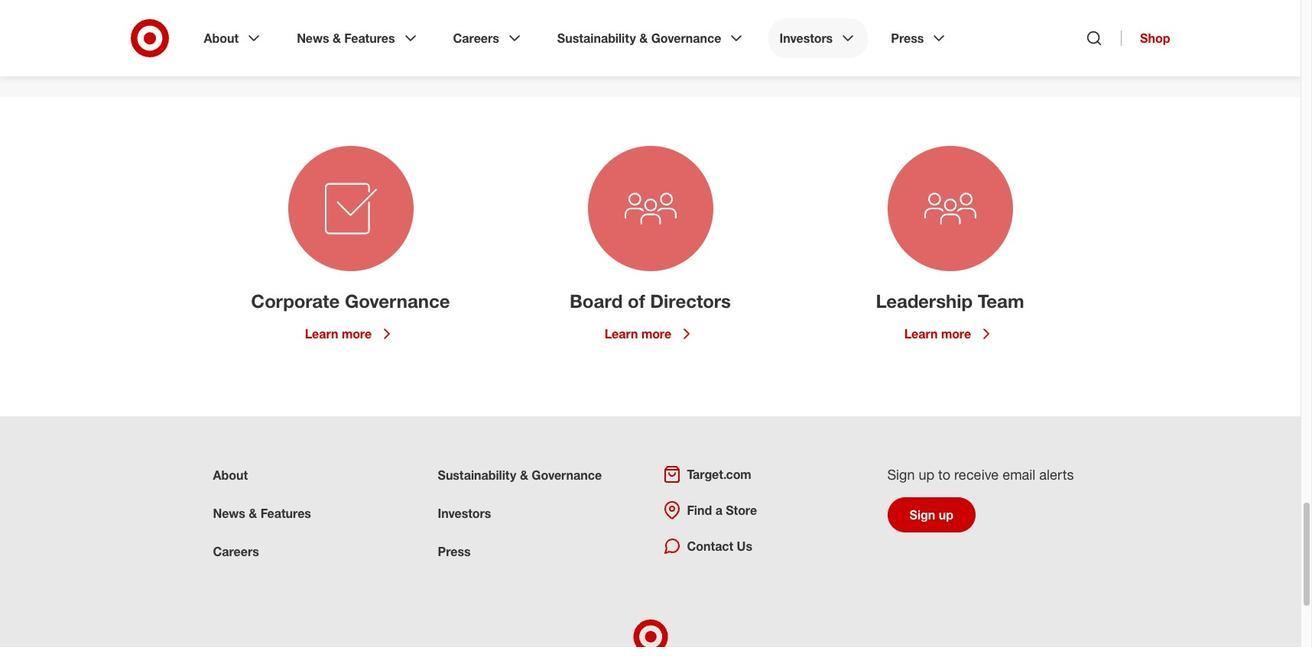 Task type: vqa. For each thing, say whether or not it's contained in the screenshot.
the top up
yes



Task type: locate. For each thing, give the bounding box(es) containing it.
shop link
[[1121, 31, 1171, 46]]

up
[[919, 466, 935, 483], [939, 508, 954, 523]]

investors link
[[769, 18, 868, 58], [438, 506, 491, 521]]

2 learn from the left
[[605, 326, 638, 342]]

1 horizontal spatial more
[[642, 326, 672, 342]]

2 learn more link from the left
[[605, 325, 696, 343]]

receive
[[954, 466, 999, 483]]

learn more link for team
[[905, 325, 996, 343]]

learn more for board
[[605, 326, 672, 342]]

2 learn more from the left
[[605, 326, 672, 342]]

learn more down leadership team
[[905, 326, 971, 342]]

learn for board
[[605, 326, 638, 342]]

1 vertical spatial careers link
[[213, 544, 259, 560]]

1 horizontal spatial learn more
[[605, 326, 672, 342]]

about link for bottommost the sustainability & governance link
[[213, 468, 248, 483]]

careers
[[453, 31, 499, 46], [213, 544, 259, 560]]

0 vertical spatial sustainability & governance
[[557, 31, 722, 46]]

1 horizontal spatial news
[[297, 31, 329, 46]]

press link
[[880, 18, 959, 58], [438, 544, 471, 560]]

learn for corporate
[[305, 326, 338, 342]]

0 vertical spatial about
[[204, 31, 239, 46]]

0 horizontal spatial press
[[438, 544, 471, 560]]

1 vertical spatial sustainability
[[438, 468, 517, 483]]

1 horizontal spatial learn more link
[[605, 325, 696, 343]]

more down board of directors
[[642, 326, 672, 342]]

2 horizontal spatial learn more
[[905, 326, 971, 342]]

3 more from the left
[[941, 326, 971, 342]]

news & features link
[[286, 18, 430, 58], [213, 506, 311, 521]]

1 learn from the left
[[305, 326, 338, 342]]

1 vertical spatial press link
[[438, 544, 471, 560]]

0 vertical spatial up
[[919, 466, 935, 483]]

0 horizontal spatial investors
[[438, 506, 491, 521]]

1 vertical spatial careers
[[213, 544, 259, 560]]

learn
[[305, 326, 338, 342], [605, 326, 638, 342], [905, 326, 938, 342]]

0 vertical spatial careers link
[[443, 18, 534, 58]]

news & features
[[297, 31, 395, 46], [213, 506, 311, 521]]

0 horizontal spatial careers
[[213, 544, 259, 560]]

1 horizontal spatial governance
[[532, 468, 602, 483]]

0 vertical spatial news & features
[[297, 31, 395, 46]]

more down leadership team
[[941, 326, 971, 342]]

directors
[[650, 290, 731, 313]]

team
[[978, 290, 1024, 313]]

1 vertical spatial news & features link
[[213, 506, 311, 521]]

1 horizontal spatial careers
[[453, 31, 499, 46]]

learn more for leadership
[[905, 326, 971, 342]]

news for the top the sustainability & governance link's about link
[[297, 31, 329, 46]]

0 horizontal spatial features
[[261, 506, 311, 521]]

sustainability & governance for the top the sustainability & governance link
[[557, 31, 722, 46]]

email
[[1003, 466, 1036, 483]]

0 horizontal spatial news
[[213, 506, 245, 521]]

1 vertical spatial press
[[438, 544, 471, 560]]

investors
[[780, 31, 833, 46], [438, 506, 491, 521]]

about link
[[193, 18, 274, 58], [213, 468, 248, 483]]

sustainability
[[557, 31, 636, 46], [438, 468, 517, 483]]

2 horizontal spatial learn more link
[[905, 325, 996, 343]]

1 vertical spatial news
[[213, 506, 245, 521]]

0 vertical spatial news & features link
[[286, 18, 430, 58]]

sustainability & governance link
[[547, 18, 757, 58], [438, 468, 602, 483]]

sustainability for bottommost the sustainability & governance link
[[438, 468, 517, 483]]

1 vertical spatial up
[[939, 508, 954, 523]]

0 horizontal spatial up
[[919, 466, 935, 483]]

governance for the top the sustainability & governance link
[[651, 31, 722, 46]]

news
[[297, 31, 329, 46], [213, 506, 245, 521]]

sustainability & governance
[[557, 31, 722, 46], [438, 468, 602, 483]]

careers for about link corresponding to bottommost the sustainability & governance link
[[213, 544, 259, 560]]

careers link for bottommost the sustainability & governance link
[[213, 544, 259, 560]]

learn down corporate
[[305, 326, 338, 342]]

0 vertical spatial careers
[[453, 31, 499, 46]]

more
[[342, 326, 372, 342], [642, 326, 672, 342], [941, 326, 971, 342]]

0 vertical spatial sustainability & governance link
[[547, 18, 757, 58]]

up down to
[[939, 508, 954, 523]]

news & features link for careers link corresponding to the top the sustainability & governance link
[[286, 18, 430, 58]]

target.com link
[[663, 465, 752, 484]]

0 horizontal spatial careers link
[[213, 544, 259, 560]]

0 vertical spatial features
[[344, 31, 395, 46]]

learn more down of
[[605, 326, 672, 342]]

careers link
[[443, 18, 534, 58], [213, 544, 259, 560]]

3 learn more from the left
[[905, 326, 971, 342]]

2 horizontal spatial learn
[[905, 326, 938, 342]]

0 vertical spatial news
[[297, 31, 329, 46]]

press link for the top the sustainability & governance link
[[880, 18, 959, 58]]

0 horizontal spatial learn more
[[305, 326, 372, 342]]

up left to
[[919, 466, 935, 483]]

sign left to
[[888, 466, 915, 483]]

learn down of
[[605, 326, 638, 342]]

1 horizontal spatial press link
[[880, 18, 959, 58]]

learn more link for governance
[[305, 325, 396, 343]]

1 vertical spatial sign
[[910, 508, 936, 523]]

more down corporate governance
[[342, 326, 372, 342]]

sign for sign up
[[910, 508, 936, 523]]

learn more link down corporate governance
[[305, 325, 396, 343]]

news & features link for careers link for bottommost the sustainability & governance link
[[213, 506, 311, 521]]

leadership team
[[876, 290, 1024, 313]]

3 learn more link from the left
[[905, 325, 996, 343]]

0 vertical spatial about link
[[193, 18, 274, 58]]

1 learn more link from the left
[[305, 325, 396, 343]]

1 vertical spatial investors link
[[438, 506, 491, 521]]

1 vertical spatial investors
[[438, 506, 491, 521]]

1 horizontal spatial press
[[891, 31, 924, 46]]

find a store link
[[663, 501, 757, 520]]

features
[[344, 31, 395, 46], [261, 506, 311, 521]]

sign down sign up to receive email alerts
[[910, 508, 936, 523]]

learn more
[[305, 326, 372, 342], [605, 326, 672, 342], [905, 326, 971, 342]]

2 horizontal spatial governance
[[651, 31, 722, 46]]

learn more link for of
[[605, 325, 696, 343]]

governance for bottommost the sustainability & governance link
[[532, 468, 602, 483]]

2 more from the left
[[642, 326, 672, 342]]

1 horizontal spatial sustainability
[[557, 31, 636, 46]]

press for press 'link' related to the top the sustainability & governance link
[[891, 31, 924, 46]]

features for the top the sustainability & governance link
[[344, 31, 395, 46]]

learn down leadership
[[905, 326, 938, 342]]

0 horizontal spatial governance
[[345, 290, 450, 313]]

0 horizontal spatial investors link
[[438, 506, 491, 521]]

3 learn from the left
[[905, 326, 938, 342]]

press inside 'link'
[[891, 31, 924, 46]]

1 vertical spatial features
[[261, 506, 311, 521]]

0 horizontal spatial more
[[342, 326, 372, 342]]

1 horizontal spatial features
[[344, 31, 395, 46]]

1 learn more from the left
[[305, 326, 372, 342]]

more for of
[[642, 326, 672, 342]]

1 vertical spatial sustainability & governance
[[438, 468, 602, 483]]

2 horizontal spatial more
[[941, 326, 971, 342]]

0 vertical spatial sustainability
[[557, 31, 636, 46]]

1 horizontal spatial investors
[[780, 31, 833, 46]]

0 vertical spatial governance
[[651, 31, 722, 46]]

about
[[204, 31, 239, 46], [213, 468, 248, 483]]

careers link for the top the sustainability & governance link
[[443, 18, 534, 58]]

more for team
[[941, 326, 971, 342]]

sign
[[888, 466, 915, 483], [910, 508, 936, 523]]

1 horizontal spatial learn
[[605, 326, 638, 342]]

0 vertical spatial sign
[[888, 466, 915, 483]]

sign for sign up to receive email alerts
[[888, 466, 915, 483]]

0 horizontal spatial press link
[[438, 544, 471, 560]]

shop
[[1140, 31, 1171, 46]]

&
[[333, 31, 341, 46], [640, 31, 648, 46], [520, 468, 528, 483], [249, 506, 257, 521]]

0 horizontal spatial learn more link
[[305, 325, 396, 343]]

corporate governance
[[251, 290, 450, 313]]

learn more link down leadership team
[[905, 325, 996, 343]]

more for governance
[[342, 326, 372, 342]]

governance
[[651, 31, 722, 46], [345, 290, 450, 313], [532, 468, 602, 483]]

about link for the top the sustainability & governance link
[[193, 18, 274, 58]]

0 vertical spatial press
[[891, 31, 924, 46]]

1 horizontal spatial careers link
[[443, 18, 534, 58]]

1 vertical spatial about
[[213, 468, 248, 483]]

0 vertical spatial investors link
[[769, 18, 868, 58]]

learn more link
[[305, 325, 396, 343], [605, 325, 696, 343], [905, 325, 996, 343]]

1 vertical spatial about link
[[213, 468, 248, 483]]

target. expect more. pay less. image
[[582, 620, 719, 648]]

about for bottommost the sustainability & governance link
[[213, 468, 248, 483]]

learn more link down board of directors
[[605, 325, 696, 343]]

0 horizontal spatial learn
[[305, 326, 338, 342]]

1 more from the left
[[342, 326, 372, 342]]

0 horizontal spatial sustainability
[[438, 468, 517, 483]]

2 vertical spatial governance
[[532, 468, 602, 483]]

press
[[891, 31, 924, 46], [438, 544, 471, 560]]

learn more down corporate governance
[[305, 326, 372, 342]]

1 horizontal spatial up
[[939, 508, 954, 523]]

0 vertical spatial press link
[[880, 18, 959, 58]]



Task type: describe. For each thing, give the bounding box(es) containing it.
up for sign up to receive email alerts
[[919, 466, 935, 483]]

1 horizontal spatial investors link
[[769, 18, 868, 58]]

a
[[716, 503, 723, 518]]

news for about link corresponding to bottommost the sustainability & governance link
[[213, 506, 245, 521]]

contact
[[687, 539, 734, 554]]

target.com
[[687, 467, 752, 482]]

sustainability & governance for bottommost the sustainability & governance link
[[438, 468, 602, 483]]

contact us
[[687, 539, 753, 554]]

about for the top the sustainability & governance link
[[204, 31, 239, 46]]

sign up to receive email alerts
[[888, 466, 1074, 483]]

1 vertical spatial news & features
[[213, 506, 311, 521]]

learn for leadership
[[905, 326, 938, 342]]

0 vertical spatial investors
[[780, 31, 833, 46]]

leadership
[[876, 290, 973, 313]]

up for sign up
[[939, 508, 954, 523]]

features for bottommost the sustainability & governance link
[[261, 506, 311, 521]]

1 vertical spatial sustainability & governance link
[[438, 468, 602, 483]]

sustainability for the top the sustainability & governance link
[[557, 31, 636, 46]]

store
[[726, 503, 757, 518]]

to
[[938, 466, 951, 483]]

careers for the top the sustainability & governance link's about link
[[453, 31, 499, 46]]

sign up
[[910, 508, 954, 523]]

alerts
[[1040, 466, 1074, 483]]

find a store
[[687, 503, 757, 518]]

contact us link
[[663, 537, 753, 556]]

sign up link
[[888, 498, 976, 533]]

us
[[737, 539, 753, 554]]

of
[[628, 290, 645, 313]]

corporate
[[251, 290, 340, 313]]

find
[[687, 503, 712, 518]]

learn more for corporate
[[305, 326, 372, 342]]

1 vertical spatial governance
[[345, 290, 450, 313]]

board of directors
[[570, 290, 731, 313]]

board
[[570, 290, 623, 313]]

press link for bottommost the sustainability & governance link
[[438, 544, 471, 560]]

press for press 'link' related to bottommost the sustainability & governance link
[[438, 544, 471, 560]]



